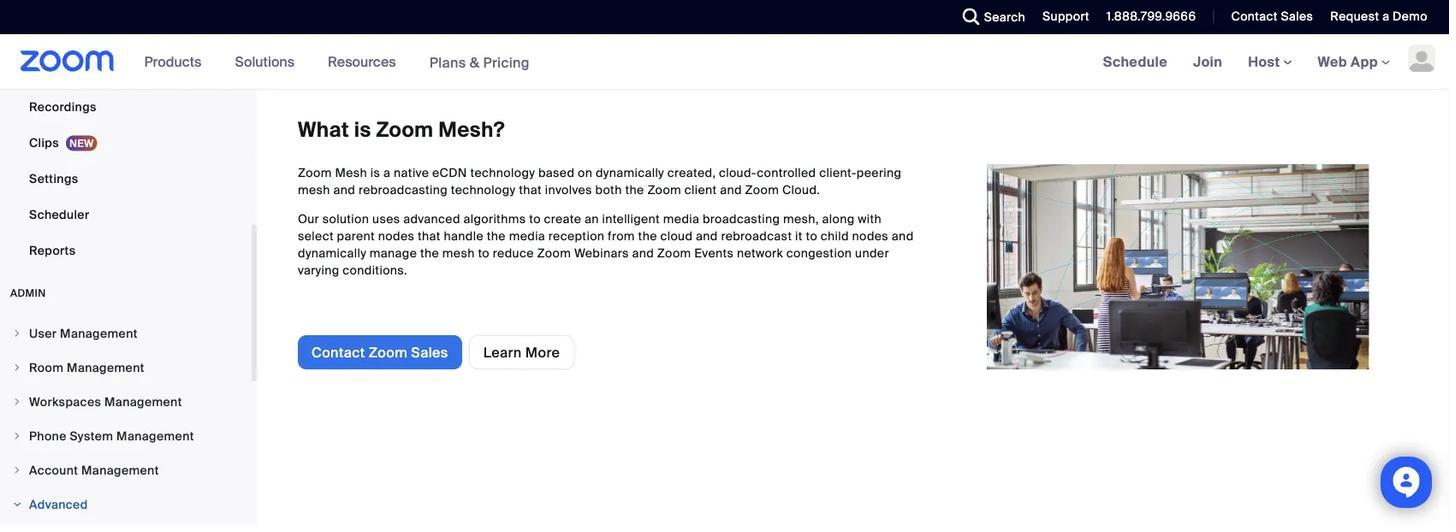 Task type: describe. For each thing, give the bounding box(es) containing it.
zoom down cloud-
[[745, 182, 779, 198]]

child
[[821, 228, 849, 244]]

0 vertical spatial technology
[[471, 165, 535, 181]]

zoom mesh is a native ecdn technology based on dynamically created, cloud-controlled client-peering mesh and rebroadcasting technology that involves both the zoom client and zoom cloud.
[[298, 165, 902, 198]]

reduce
[[493, 245, 534, 261]]

advanced
[[403, 211, 461, 227]]

plans & pricing
[[430, 53, 530, 71]]

system
[[70, 429, 113, 444]]

right image for user management
[[12, 329, 22, 339]]

select
[[298, 228, 334, 244]]

ecdn
[[432, 165, 467, 181]]

recordings link
[[0, 90, 252, 124]]

account management menu item
[[0, 455, 252, 487]]

join
[[1194, 53, 1223, 71]]

room management menu item
[[0, 352, 252, 384]]

zoom left mesh
[[298, 165, 332, 181]]

1 vertical spatial to
[[806, 228, 818, 244]]

based
[[539, 165, 575, 181]]

with
[[858, 211, 882, 227]]

algorithms
[[464, 211, 526, 227]]

and down from at the top
[[632, 245, 654, 261]]

right image for account management
[[12, 466, 22, 476]]

cloud.
[[783, 182, 820, 198]]

phone system management menu item
[[0, 420, 252, 453]]

room
[[29, 360, 64, 376]]

under
[[855, 245, 889, 261]]

solutions
[[235, 53, 295, 71]]

user management
[[29, 326, 138, 342]]

from
[[608, 228, 635, 244]]

what is zoom mesh?
[[298, 117, 505, 143]]

create
[[544, 211, 582, 227]]

search
[[984, 9, 1026, 25]]

what
[[298, 117, 349, 143]]

peering
[[857, 165, 902, 181]]

learn
[[484, 344, 522, 362]]

mesh inside zoom mesh is a native ecdn technology based on dynamically created, cloud-controlled client-peering mesh and rebroadcasting technology that involves both the zoom client and zoom cloud.
[[298, 182, 330, 198]]

workspaces management
[[29, 394, 182, 410]]

account management
[[29, 463, 159, 479]]

meetings navigation
[[1091, 34, 1450, 90]]

host
[[1249, 53, 1284, 71]]

pricing
[[483, 53, 530, 71]]

dynamically inside our solution uses advanced algorithms to create an intelligent media broadcasting mesh, along with select parent nodes that handle the media reception from the cloud and rebroadcast it to child nodes and dynamically manage the mesh to reduce zoom webinars and zoom events network congestion under varying conditions.
[[298, 245, 367, 261]]

cloud-
[[719, 165, 757, 181]]

it
[[796, 228, 803, 244]]

contact zoom sales
[[312, 344, 448, 362]]

varying
[[298, 262, 340, 278]]

reports
[[29, 243, 76, 259]]

mesh,
[[783, 211, 819, 227]]

mesh
[[335, 165, 367, 181]]

join link
[[1181, 34, 1236, 89]]

advanced menu item
[[0, 489, 252, 521]]

contact for contact sales
[[1232, 9, 1278, 24]]

client-
[[820, 165, 857, 181]]

native
[[394, 165, 429, 181]]

cloud
[[661, 228, 693, 244]]

user management menu item
[[0, 318, 252, 350]]

learn more
[[484, 344, 560, 362]]

scheduler link
[[0, 198, 252, 232]]

clips link
[[0, 126, 252, 160]]

demo
[[1393, 9, 1428, 24]]

both
[[596, 182, 622, 198]]

network
[[737, 245, 783, 261]]

webinars
[[574, 245, 629, 261]]

support
[[1043, 9, 1090, 24]]

0 vertical spatial is
[[354, 117, 371, 143]]

0 vertical spatial a
[[1383, 9, 1390, 24]]

conditions.
[[343, 262, 407, 278]]

that inside our solution uses advanced algorithms to create an intelligent media broadcasting mesh, along with select parent nodes that handle the media reception from the cloud and rebroadcast it to child nodes and dynamically manage the mesh to reduce zoom webinars and zoom events network congestion under varying conditions.
[[418, 228, 441, 244]]

web app button
[[1318, 53, 1391, 71]]

advanced
[[29, 497, 88, 513]]

right image inside advanced menu item
[[12, 500, 22, 510]]

the down advanced
[[420, 245, 439, 261]]

host button
[[1249, 53, 1293, 71]]

product information navigation
[[132, 34, 543, 90]]

banner containing products
[[0, 34, 1450, 90]]

1 vertical spatial sales
[[411, 344, 448, 362]]

contact for contact zoom sales
[[312, 344, 365, 362]]

and down peering
[[892, 228, 914, 244]]

congestion
[[787, 245, 852, 261]]

recordings
[[29, 99, 97, 115]]

1.888.799.9666
[[1107, 9, 1197, 24]]

that inside zoom mesh is a native ecdn technology based on dynamically created, cloud-controlled client-peering mesh and rebroadcasting technology that involves both the zoom client and zoom cloud.
[[519, 182, 542, 198]]

mesh?
[[439, 117, 505, 143]]

web
[[1318, 53, 1348, 71]]

room management
[[29, 360, 145, 376]]



Task type: vqa. For each thing, say whether or not it's contained in the screenshot.
split
no



Task type: locate. For each thing, give the bounding box(es) containing it.
an
[[585, 211, 599, 227]]

products button
[[144, 34, 209, 89]]

settings link
[[0, 162, 252, 196]]

events
[[695, 245, 734, 261]]

to down "handle"
[[478, 245, 490, 261]]

and down cloud-
[[720, 182, 742, 198]]

mesh
[[298, 182, 330, 198], [443, 245, 475, 261]]

is inside zoom mesh is a native ecdn technology based on dynamically created, cloud-controlled client-peering mesh and rebroadcasting technology that involves both the zoom client and zoom cloud.
[[371, 165, 380, 181]]

0 vertical spatial to
[[529, 211, 541, 227]]

right image for workspaces
[[12, 397, 22, 408]]

the
[[625, 182, 644, 198], [487, 228, 506, 244], [638, 228, 657, 244], [420, 245, 439, 261]]

a inside zoom mesh is a native ecdn technology based on dynamically created, cloud-controlled client-peering mesh and rebroadcasting technology that involves both the zoom client and zoom cloud.
[[384, 165, 391, 181]]

1 vertical spatial dynamically
[[298, 245, 367, 261]]

account
[[29, 463, 78, 479]]

dynamically up varying
[[298, 245, 367, 261]]

resources button
[[328, 34, 404, 89]]

solution
[[323, 211, 369, 227]]

3 right image from the top
[[12, 466, 22, 476]]

banner
[[0, 34, 1450, 90]]

intelligent
[[602, 211, 660, 227]]

app
[[1351, 53, 1379, 71]]

user
[[29, 326, 57, 342]]

management up room management on the left bottom of page
[[60, 326, 138, 342]]

the down algorithms
[[487, 228, 506, 244]]

1 vertical spatial media
[[509, 228, 546, 244]]

right image left workspaces
[[12, 397, 22, 408]]

1.888.799.9666 button
[[1094, 0, 1201, 34], [1107, 9, 1197, 24]]

request
[[1331, 9, 1380, 24]]

workspaces management menu item
[[0, 386, 252, 419]]

contact sales link
[[1219, 0, 1318, 34], [1232, 9, 1314, 24]]

0 vertical spatial that
[[519, 182, 542, 198]]

uses
[[372, 211, 400, 227]]

right image
[[12, 397, 22, 408], [12, 432, 22, 442], [12, 500, 22, 510]]

1 horizontal spatial dynamically
[[596, 165, 664, 181]]

right image left account
[[12, 466, 22, 476]]

to
[[529, 211, 541, 227], [806, 228, 818, 244], [478, 245, 490, 261]]

the right both
[[625, 182, 644, 198]]

1 vertical spatial a
[[384, 165, 391, 181]]

rebroadcast
[[721, 228, 792, 244]]

2 nodes from the left
[[852, 228, 889, 244]]

zoom inside contact zoom sales link
[[369, 344, 408, 362]]

1 vertical spatial that
[[418, 228, 441, 244]]

0 vertical spatial mesh
[[298, 182, 330, 198]]

right image inside room management menu item
[[12, 363, 22, 373]]

and up events
[[696, 228, 718, 244]]

reports link
[[0, 234, 252, 268]]

right image left room
[[12, 363, 22, 373]]

request a demo link
[[1318, 0, 1450, 34], [1331, 9, 1428, 24]]

settings
[[29, 171, 78, 187]]

1 vertical spatial contact
[[312, 344, 365, 362]]

1 vertical spatial right image
[[12, 432, 22, 442]]

zoom
[[376, 117, 434, 143], [298, 165, 332, 181], [648, 182, 682, 198], [745, 182, 779, 198], [537, 245, 571, 261], [657, 245, 691, 261], [369, 344, 408, 362]]

and
[[334, 182, 356, 198], [720, 182, 742, 198], [696, 228, 718, 244], [892, 228, 914, 244], [632, 245, 654, 261]]

more
[[526, 344, 560, 362]]

0 vertical spatial dynamically
[[596, 165, 664, 181]]

management for workspaces management
[[104, 394, 182, 410]]

products
[[144, 53, 202, 71]]

a up rebroadcasting
[[384, 165, 391, 181]]

0 horizontal spatial media
[[509, 228, 546, 244]]

right image left the advanced
[[12, 500, 22, 510]]

0 horizontal spatial dynamically
[[298, 245, 367, 261]]

management down phone system management menu item
[[81, 463, 159, 479]]

0 vertical spatial contact
[[1232, 9, 1278, 24]]

management
[[60, 326, 138, 342], [67, 360, 145, 376], [104, 394, 182, 410], [116, 429, 194, 444], [81, 463, 159, 479]]

client
[[685, 182, 717, 198]]

contact zoom sales link
[[298, 336, 462, 370]]

side navigation navigation
[[0, 0, 257, 526]]

media up "reduce"
[[509, 228, 546, 244]]

management inside menu item
[[81, 463, 159, 479]]

parent
[[337, 228, 375, 244]]

the inside zoom mesh is a native ecdn technology based on dynamically created, cloud-controlled client-peering mesh and rebroadcasting technology that involves both the zoom client and zoom cloud.
[[625, 182, 644, 198]]

0 vertical spatial media
[[663, 211, 700, 227]]

contact sales
[[1232, 9, 1314, 24]]

zoom up native
[[376, 117, 434, 143]]

admin
[[10, 287, 46, 300]]

0 horizontal spatial contact
[[312, 344, 365, 362]]

mesh inside our solution uses advanced algorithms to create an intelligent media broadcasting mesh, along with select parent nodes that handle the media reception from the cloud and rebroadcast it to child nodes and dynamically manage the mesh to reduce zoom webinars and zoom events network congestion under varying conditions.
[[443, 245, 475, 261]]

0 horizontal spatial nodes
[[378, 228, 415, 244]]

2 right image from the top
[[12, 432, 22, 442]]

sales
[[1281, 9, 1314, 24], [411, 344, 448, 362]]

resources
[[328, 53, 396, 71]]

1 vertical spatial technology
[[451, 182, 516, 198]]

clips
[[29, 135, 59, 151]]

0 vertical spatial right image
[[12, 329, 22, 339]]

media up "cloud"
[[663, 211, 700, 227]]

2 vertical spatial right image
[[12, 466, 22, 476]]

that down advanced
[[418, 228, 441, 244]]

right image left phone
[[12, 432, 22, 442]]

management for room management
[[67, 360, 145, 376]]

to left create
[[529, 211, 541, 227]]

right image for phone
[[12, 432, 22, 442]]

controlled
[[757, 165, 816, 181]]

0 horizontal spatial that
[[418, 228, 441, 244]]

profile picture image
[[1409, 45, 1436, 72]]

dynamically inside zoom mesh is a native ecdn technology based on dynamically created, cloud-controlled client-peering mesh and rebroadcasting technology that involves both the zoom client and zoom cloud.
[[596, 165, 664, 181]]

created,
[[668, 165, 716, 181]]

request a demo
[[1331, 9, 1428, 24]]

rebroadcasting
[[359, 182, 448, 198]]

a left the demo
[[1383, 9, 1390, 24]]

1 vertical spatial is
[[371, 165, 380, 181]]

right image left 'user'
[[12, 329, 22, 339]]

phone
[[29, 429, 67, 444]]

1 horizontal spatial sales
[[1281, 9, 1314, 24]]

0 horizontal spatial sales
[[411, 344, 448, 362]]

phone system management
[[29, 429, 194, 444]]

1 vertical spatial mesh
[[443, 245, 475, 261]]

right image inside account management menu item
[[12, 466, 22, 476]]

management down room management menu item
[[104, 394, 182, 410]]

our
[[298, 211, 319, 227]]

right image inside user management menu item
[[12, 329, 22, 339]]

management up workspaces management
[[67, 360, 145, 376]]

and down mesh
[[334, 182, 356, 198]]

0 horizontal spatial to
[[478, 245, 490, 261]]

right image
[[12, 329, 22, 339], [12, 363, 22, 373], [12, 466, 22, 476]]

that
[[519, 182, 542, 198], [418, 228, 441, 244]]

a
[[1383, 9, 1390, 24], [384, 165, 391, 181]]

involves
[[545, 182, 592, 198]]

2 right image from the top
[[12, 363, 22, 373]]

zoom logo image
[[21, 51, 114, 72]]

1 right image from the top
[[12, 329, 22, 339]]

manage
[[370, 245, 417, 261]]

contact up host
[[1232, 9, 1278, 24]]

right image for room management
[[12, 363, 22, 373]]

1 horizontal spatial media
[[663, 211, 700, 227]]

1 horizontal spatial a
[[1383, 9, 1390, 24]]

is right mesh
[[371, 165, 380, 181]]

management for account management
[[81, 463, 159, 479]]

solutions button
[[235, 34, 302, 89]]

right image inside workspaces management menu item
[[12, 397, 22, 408]]

contact down varying
[[312, 344, 365, 362]]

mesh down "handle"
[[443, 245, 475, 261]]

3 right image from the top
[[12, 500, 22, 510]]

is right what
[[354, 117, 371, 143]]

1 horizontal spatial nodes
[[852, 228, 889, 244]]

mesh up our
[[298, 182, 330, 198]]

1 vertical spatial right image
[[12, 363, 22, 373]]

dynamically up both
[[596, 165, 664, 181]]

search button
[[950, 0, 1030, 34]]

1 horizontal spatial mesh
[[443, 245, 475, 261]]

0 vertical spatial sales
[[1281, 9, 1314, 24]]

web app
[[1318, 53, 1379, 71]]

&
[[470, 53, 480, 71]]

support link
[[1030, 0, 1094, 34], [1043, 9, 1090, 24]]

workspaces
[[29, 394, 101, 410]]

our solution uses advanced algorithms to create an intelligent media broadcasting mesh, along with select parent nodes that handle the media reception from the cloud and rebroadcast it to child nodes and dynamically manage the mesh to reduce zoom webinars and zoom events network congestion under varying conditions.
[[298, 211, 914, 278]]

1 horizontal spatial contact
[[1232, 9, 1278, 24]]

0 horizontal spatial mesh
[[298, 182, 330, 198]]

reception
[[549, 228, 605, 244]]

0 vertical spatial right image
[[12, 397, 22, 408]]

sales left learn
[[411, 344, 448, 362]]

admin menu menu
[[0, 318, 252, 526]]

right image inside phone system management menu item
[[12, 432, 22, 442]]

is
[[354, 117, 371, 143], [371, 165, 380, 181]]

learn more link
[[469, 336, 575, 370]]

contact
[[1232, 9, 1278, 24], [312, 344, 365, 362]]

schedule
[[1103, 53, 1168, 71]]

on
[[578, 165, 593, 181]]

dynamically
[[596, 165, 664, 181], [298, 245, 367, 261]]

to right it
[[806, 228, 818, 244]]

sales up host dropdown button
[[1281, 9, 1314, 24]]

zoom down created,
[[648, 182, 682, 198]]

nodes up manage
[[378, 228, 415, 244]]

1 right image from the top
[[12, 397, 22, 408]]

that down based on the top left
[[519, 182, 542, 198]]

schedule link
[[1091, 34, 1181, 89]]

handle
[[444, 228, 484, 244]]

1 nodes from the left
[[378, 228, 415, 244]]

management for user management
[[60, 326, 138, 342]]

2 vertical spatial right image
[[12, 500, 22, 510]]

zoom down reception
[[537, 245, 571, 261]]

zoom down conditions. in the left of the page
[[369, 344, 408, 362]]

1 horizontal spatial that
[[519, 182, 542, 198]]

personal menu menu
[[0, 0, 252, 270]]

0 horizontal spatial a
[[384, 165, 391, 181]]

along
[[822, 211, 855, 227]]

2 vertical spatial to
[[478, 245, 490, 261]]

2 horizontal spatial to
[[806, 228, 818, 244]]

management down workspaces management menu item
[[116, 429, 194, 444]]

1 horizontal spatial to
[[529, 211, 541, 227]]

nodes down with
[[852, 228, 889, 244]]

the down intelligent on the top
[[638, 228, 657, 244]]

zoom down "cloud"
[[657, 245, 691, 261]]



